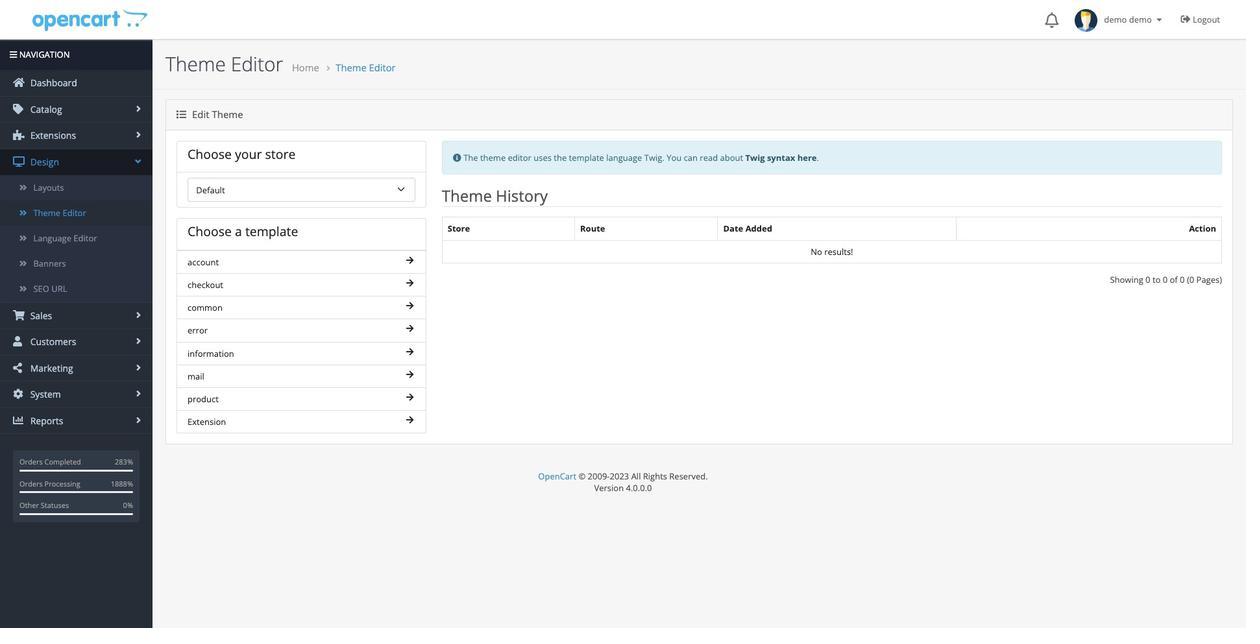 Task type: describe. For each thing, give the bounding box(es) containing it.
2023
[[610, 471, 629, 482]]

the
[[464, 152, 478, 163]]

you
[[667, 152, 682, 163]]

1 horizontal spatial theme editor
[[166, 51, 283, 77]]

no
[[811, 246, 822, 257]]

bell image
[[1045, 12, 1059, 28]]

checkout link
[[177, 274, 426, 297]]

choose for choose a template
[[188, 223, 232, 240]]

results!
[[825, 246, 853, 257]]

common
[[188, 302, 223, 314]]

extension
[[188, 416, 226, 428]]

theme history
[[442, 185, 548, 206]]

design link
[[0, 149, 153, 175]]

processing
[[44, 479, 80, 489]]

mail
[[188, 370, 204, 382]]

sales
[[28, 309, 52, 322]]

demo demo image
[[1075, 9, 1098, 32]]

arrow right image for common
[[405, 302, 415, 310]]

0 horizontal spatial theme editor
[[33, 207, 86, 219]]

account
[[188, 256, 219, 268]]

marketing
[[28, 362, 73, 374]]

account link
[[177, 250, 426, 274]]

home image
[[13, 77, 25, 88]]

the
[[554, 152, 567, 163]]

common link
[[177, 297, 426, 320]]

language editor link
[[0, 226, 153, 251]]

seo
[[33, 283, 49, 295]]

other
[[19, 501, 39, 510]]

arrow right image for error
[[405, 325, 415, 333]]

layouts
[[33, 181, 64, 193]]

2 0 from the left
[[1163, 274, 1168, 285]]

to
[[1153, 274, 1161, 285]]

1 demo from the left
[[1104, 14, 1127, 25]]

theme up store
[[442, 185, 492, 206]]

checkout
[[188, 279, 223, 291]]

arrow right image for extension
[[405, 416, 415, 425]]

orders for orders processing
[[19, 479, 43, 489]]

url
[[51, 283, 67, 295]]

editor
[[508, 152, 532, 163]]

statuses
[[41, 501, 69, 510]]

action
[[1189, 223, 1216, 235]]

demo demo link
[[1069, 0, 1171, 39]]

layouts link
[[0, 175, 153, 200]]

theme up edit
[[166, 51, 226, 77]]

orders completed
[[19, 457, 81, 467]]

(0
[[1187, 274, 1194, 285]]

language editor
[[33, 232, 97, 244]]

language
[[33, 232, 71, 244]]

banners
[[33, 258, 66, 269]]

edit
[[192, 108, 209, 121]]

design
[[28, 156, 59, 168]]

choose your store
[[188, 145, 296, 163]]

navigation
[[17, 49, 70, 60]]

arrow right image for information
[[405, 348, 415, 356]]

info circle image
[[453, 154, 461, 162]]

.
[[817, 152, 819, 163]]

reports link
[[0, 408, 153, 434]]

information
[[188, 348, 234, 359]]

home
[[292, 61, 319, 74]]

choose a template
[[188, 223, 298, 240]]

system link
[[0, 382, 153, 408]]

arrow right image for product
[[405, 393, 415, 402]]

1 horizontal spatial template
[[569, 152, 604, 163]]

theme right edit
[[212, 108, 243, 121]]

a
[[235, 223, 242, 240]]

read
[[700, 152, 718, 163]]

2 demo from the left
[[1129, 14, 1152, 25]]

tag image
[[13, 104, 25, 114]]

shopping cart image
[[13, 310, 25, 320]]

opencart image
[[31, 7, 148, 31]]

0 vertical spatial theme editor link
[[336, 61, 396, 74]]

orders for orders completed
[[19, 457, 43, 467]]

opencart link
[[538, 471, 576, 482]]

other statuses
[[19, 501, 69, 510]]

showing 0 to 0 of 0 (0 pages)
[[1110, 274, 1222, 285]]

product link
[[177, 388, 426, 411]]

product
[[188, 393, 219, 405]]

theme right the home 'link'
[[336, 61, 367, 74]]

share alt image
[[13, 363, 25, 373]]

can
[[684, 152, 698, 163]]

marketing link
[[0, 356, 153, 381]]

283%
[[115, 457, 133, 467]]

arrow right image for account
[[405, 256, 415, 265]]



Task type: vqa. For each thing, say whether or not it's contained in the screenshot.
Processing
yes



Task type: locate. For each thing, give the bounding box(es) containing it.
seo url link
[[0, 277, 153, 302]]

0 vertical spatial choose
[[188, 145, 232, 163]]

arrow right image inside extension link
[[405, 416, 415, 425]]

logout link
[[1171, 0, 1233, 39]]

theme
[[480, 152, 506, 163]]

0 horizontal spatial 0
[[1146, 274, 1151, 285]]

pages)
[[1197, 274, 1222, 285]]

1 vertical spatial theme editor link
[[0, 200, 153, 226]]

arrow right image inside checkout link
[[405, 279, 415, 288]]

5 arrow right image from the top
[[405, 370, 415, 379]]

2009-
[[588, 471, 610, 482]]

language
[[606, 152, 642, 163]]

theme editor right the home 'link'
[[336, 61, 396, 74]]

2 horizontal spatial 0
[[1180, 274, 1185, 285]]

chart bar image
[[13, 415, 25, 426]]

arrow right image for mail
[[405, 370, 415, 379]]

6 arrow right image from the top
[[405, 393, 415, 402]]

error
[[188, 325, 208, 336]]

banners link
[[0, 251, 153, 277]]

sign out alt image
[[1181, 14, 1191, 24]]

theme down layouts
[[33, 207, 60, 219]]

0 left (0
[[1180, 274, 1185, 285]]

twig syntax here link
[[746, 152, 817, 163]]

1888%
[[111, 479, 133, 489]]

customers
[[28, 336, 76, 348]]

1 0 from the left
[[1146, 274, 1151, 285]]

choose for choose your store
[[188, 145, 232, 163]]

puzzle piece image
[[13, 130, 25, 140]]

bars image
[[10, 51, 17, 59]]

seo url
[[33, 283, 67, 295]]

desktop image
[[13, 156, 25, 167]]

1 vertical spatial orders
[[19, 479, 43, 489]]

©
[[579, 471, 586, 482]]

here
[[798, 152, 817, 163]]

opencart © 2009-2023 all rights reserved. version 4.0.0.0
[[538, 471, 708, 494]]

3 0 from the left
[[1180, 274, 1185, 285]]

syntax
[[767, 152, 795, 163]]

template right the
[[569, 152, 604, 163]]

user image
[[13, 336, 25, 347]]

3 arrow right image from the top
[[405, 325, 415, 333]]

logout
[[1193, 14, 1220, 25]]

history
[[496, 185, 548, 206]]

extensions
[[28, 129, 76, 142]]

editor
[[231, 51, 283, 77], [369, 61, 396, 74], [63, 207, 86, 219], [74, 232, 97, 244]]

extensions link
[[0, 123, 153, 149]]

2 horizontal spatial theme editor
[[336, 61, 396, 74]]

twig.
[[644, 152, 665, 163]]

1 arrow right image from the top
[[405, 256, 415, 265]]

no results!
[[811, 246, 853, 257]]

theme editor link right the home 'link'
[[336, 61, 396, 74]]

theme editor up language editor
[[33, 207, 86, 219]]

demo demo
[[1098, 14, 1154, 25]]

1 horizontal spatial theme editor link
[[336, 61, 396, 74]]

uses
[[534, 152, 552, 163]]

theme editor up edit theme
[[166, 51, 283, 77]]

arrow right image inside error link
[[405, 325, 415, 333]]

all
[[631, 471, 641, 482]]

0 horizontal spatial template
[[245, 223, 298, 240]]

customers link
[[0, 329, 153, 355]]

template
[[569, 152, 604, 163], [245, 223, 298, 240]]

error link
[[177, 320, 426, 342]]

0 left to
[[1146, 274, 1151, 285]]

catalog
[[28, 103, 62, 115]]

arrow right image inside the product link
[[405, 393, 415, 402]]

1 choose from the top
[[188, 145, 232, 163]]

theme editor link up language editor
[[0, 200, 153, 226]]

information link
[[177, 342, 426, 365]]

1 vertical spatial arrow right image
[[405, 416, 415, 425]]

system
[[28, 388, 61, 401]]

0 left of
[[1163, 274, 1168, 285]]

sales link
[[0, 303, 153, 329]]

arrow right image
[[405, 256, 415, 265], [405, 302, 415, 310], [405, 325, 415, 333], [405, 348, 415, 356], [405, 370, 415, 379], [405, 393, 415, 402]]

orders up orders processing at the left of the page
[[19, 457, 43, 467]]

theme editor
[[166, 51, 283, 77], [336, 61, 396, 74], [33, 207, 86, 219]]

reserved.
[[669, 471, 708, 482]]

1 vertical spatial choose
[[188, 223, 232, 240]]

catalog link
[[0, 97, 153, 122]]

arrow right image inside mail link
[[405, 370, 415, 379]]

cog image
[[13, 389, 25, 399]]

arrow right image inside information link
[[405, 348, 415, 356]]

0 horizontal spatial demo
[[1104, 14, 1127, 25]]

extension link
[[177, 411, 426, 434]]

choose left 'a'
[[188, 223, 232, 240]]

template right 'a'
[[245, 223, 298, 240]]

2 arrow right image from the top
[[405, 416, 415, 425]]

about
[[720, 152, 743, 163]]

0 vertical spatial template
[[569, 152, 604, 163]]

demo right the demo demo 'image'
[[1104, 14, 1127, 25]]

the theme editor uses the template language twig. you can read about twig syntax here .
[[461, 152, 819, 163]]

caret down image
[[1154, 16, 1165, 24]]

arrow right image for checkout
[[405, 279, 415, 288]]

0 horizontal spatial theme editor link
[[0, 200, 153, 226]]

1 horizontal spatial 0
[[1163, 274, 1168, 285]]

2 orders from the top
[[19, 479, 43, 489]]

twig
[[746, 152, 765, 163]]

reports
[[28, 415, 63, 427]]

arrow right image inside account "link"
[[405, 256, 415, 265]]

home link
[[292, 61, 319, 74]]

demo left caret down icon
[[1129, 14, 1152, 25]]

showing
[[1110, 274, 1144, 285]]

route
[[580, 223, 605, 235]]

completed
[[44, 457, 81, 467]]

0%
[[123, 501, 133, 510]]

1 arrow right image from the top
[[405, 279, 415, 288]]

your
[[235, 145, 262, 163]]

0 vertical spatial orders
[[19, 457, 43, 467]]

arrow right image inside common link
[[405, 302, 415, 310]]

1 vertical spatial template
[[245, 223, 298, 240]]

4 arrow right image from the top
[[405, 348, 415, 356]]

date
[[723, 223, 743, 235]]

choose
[[188, 145, 232, 163], [188, 223, 232, 240]]

theme editor link
[[336, 61, 396, 74], [0, 200, 153, 226]]

of
[[1170, 274, 1178, 285]]

dashboard link
[[0, 70, 153, 96]]

theme
[[166, 51, 226, 77], [336, 61, 367, 74], [212, 108, 243, 121], [442, 185, 492, 206], [33, 207, 60, 219]]

opencart
[[538, 471, 576, 482]]

2 choose from the top
[[188, 223, 232, 240]]

1 orders from the top
[[19, 457, 43, 467]]

choose left your
[[188, 145, 232, 163]]

orders processing
[[19, 479, 80, 489]]

0 vertical spatial arrow right image
[[405, 279, 415, 288]]

store
[[265, 145, 296, 163]]

2 arrow right image from the top
[[405, 302, 415, 310]]

list image
[[177, 110, 186, 120]]

demo
[[1104, 14, 1127, 25], [1129, 14, 1152, 25]]

version
[[594, 483, 624, 494]]

1 horizontal spatial demo
[[1129, 14, 1152, 25]]

arrow right image
[[405, 279, 415, 288], [405, 416, 415, 425]]

4.0.0.0
[[626, 483, 652, 494]]

orders up 'other'
[[19, 479, 43, 489]]

dashboard
[[28, 77, 77, 89]]

0
[[1146, 274, 1151, 285], [1163, 274, 1168, 285], [1180, 274, 1185, 285]]

store
[[448, 223, 470, 235]]

orders
[[19, 457, 43, 467], [19, 479, 43, 489]]



